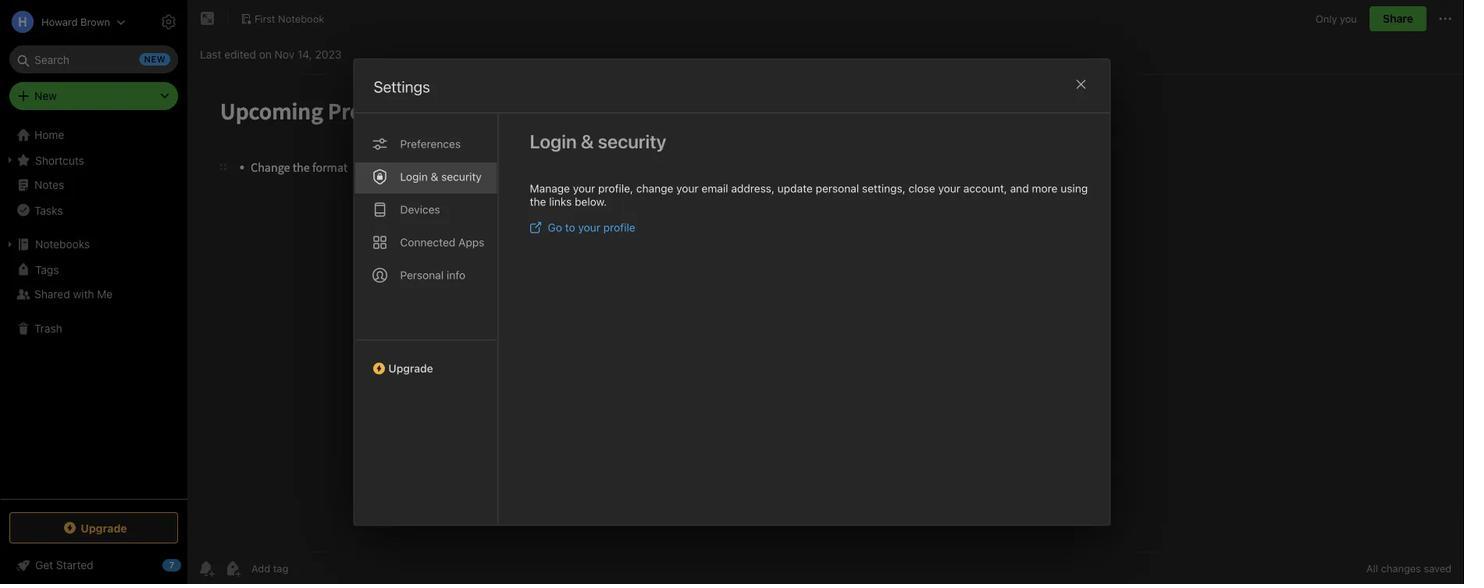 Task type: locate. For each thing, give the bounding box(es) containing it.
your right close at right top
[[938, 182, 961, 195]]

tasks
[[34, 204, 63, 217]]

shortcuts
[[35, 154, 84, 167]]

tab list
[[354, 113, 499, 525]]

notebooks
[[35, 238, 90, 251]]

1 horizontal spatial security
[[598, 130, 666, 152]]

personal
[[400, 268, 444, 281]]

preferences
[[400, 137, 461, 150]]

settings,
[[862, 182, 906, 195]]

shared
[[34, 288, 70, 301]]

0 horizontal spatial &
[[431, 170, 438, 183]]

profile
[[603, 221, 635, 234]]

login
[[530, 130, 577, 152], [400, 170, 428, 183]]

change
[[636, 182, 673, 195]]

Search text field
[[20, 45, 167, 73]]

connected apps
[[400, 236, 484, 249]]

1 vertical spatial upgrade button
[[9, 512, 178, 544]]

personal
[[816, 182, 859, 195]]

& down "preferences"
[[431, 170, 438, 183]]

note window element
[[187, 0, 1464, 584]]

0 vertical spatial upgrade
[[388, 362, 433, 375]]

login & security
[[530, 130, 666, 152], [400, 170, 482, 183]]

1 vertical spatial upgrade
[[81, 521, 127, 534]]

1 vertical spatial login
[[400, 170, 428, 183]]

0 horizontal spatial login & security
[[400, 170, 482, 183]]

your
[[573, 182, 595, 195], [676, 182, 699, 195], [938, 182, 961, 195], [578, 221, 600, 234]]

1 vertical spatial login & security
[[400, 170, 482, 183]]

nov
[[275, 48, 295, 61]]

0 vertical spatial &
[[581, 130, 594, 152]]

new
[[34, 89, 57, 102]]

edited
[[224, 48, 256, 61]]

profile,
[[598, 182, 633, 195]]

Note Editor text field
[[187, 75, 1464, 552]]

new button
[[9, 82, 178, 110]]

last
[[200, 48, 221, 61]]

your left email
[[676, 182, 699, 195]]

upgrade
[[388, 362, 433, 375], [81, 521, 127, 534]]

1 vertical spatial security
[[441, 170, 482, 183]]

your right the to
[[578, 221, 600, 234]]

1 horizontal spatial upgrade button
[[354, 340, 498, 381]]

notes link
[[0, 173, 187, 198]]

close
[[909, 182, 935, 195]]

&
[[581, 130, 594, 152], [431, 170, 438, 183]]

0 vertical spatial upgrade button
[[354, 340, 498, 381]]

0 vertical spatial login
[[530, 130, 577, 152]]

with
[[73, 288, 94, 301]]

login up devices
[[400, 170, 428, 183]]

only
[[1316, 13, 1337, 24]]

0 horizontal spatial login
[[400, 170, 428, 183]]

links
[[549, 195, 572, 208]]

trash
[[34, 322, 62, 335]]

0 horizontal spatial upgrade
[[81, 521, 127, 534]]

devices
[[400, 203, 440, 216]]

home
[[34, 128, 64, 141]]

0 vertical spatial security
[[598, 130, 666, 152]]

add a reminder image
[[197, 559, 216, 578]]

tree
[[0, 123, 187, 498]]

close image
[[1072, 75, 1091, 94]]

first notebook
[[255, 13, 324, 24]]

security
[[598, 130, 666, 152], [441, 170, 482, 183]]

0 horizontal spatial security
[[441, 170, 482, 183]]

add tag image
[[223, 559, 242, 578]]

security down "preferences"
[[441, 170, 482, 183]]

connected
[[400, 236, 456, 249]]

changes
[[1381, 563, 1421, 574]]

& up below.
[[581, 130, 594, 152]]

the
[[530, 195, 546, 208]]

security up profile,
[[598, 130, 666, 152]]

login & security down "preferences"
[[400, 170, 482, 183]]

all changes saved
[[1366, 563, 1452, 574]]

login up manage at left
[[530, 130, 577, 152]]

None search field
[[20, 45, 167, 73]]

below.
[[575, 195, 607, 208]]

on
[[259, 48, 272, 61]]

1 horizontal spatial login
[[530, 130, 577, 152]]

0 vertical spatial login & security
[[530, 130, 666, 152]]

1 horizontal spatial upgrade
[[388, 362, 433, 375]]

1 horizontal spatial login & security
[[530, 130, 666, 152]]

upgrade button
[[354, 340, 498, 381], [9, 512, 178, 544]]

login & security up profile,
[[530, 130, 666, 152]]

share button
[[1370, 6, 1427, 31]]



Task type: vqa. For each thing, say whether or not it's contained in the screenshot.
THE MAIN element
no



Task type: describe. For each thing, give the bounding box(es) containing it.
first notebook button
[[235, 8, 330, 30]]

last edited on nov 14, 2023
[[200, 48, 342, 61]]

manage
[[530, 182, 570, 195]]

account,
[[963, 182, 1007, 195]]

notebooks link
[[0, 232, 187, 257]]

tasks button
[[0, 198, 187, 223]]

go
[[548, 221, 562, 234]]

only you
[[1316, 13, 1357, 24]]

share
[[1383, 12, 1413, 25]]

expand note image
[[198, 9, 217, 28]]

expand notebooks image
[[4, 238, 16, 251]]

settings image
[[159, 12, 178, 31]]

tree containing home
[[0, 123, 187, 498]]

manage your profile, change your email address, update personal settings, close your account, and more using the links below.
[[530, 182, 1088, 208]]

1 vertical spatial &
[[431, 170, 438, 183]]

login inside tab list
[[400, 170, 428, 183]]

notebook
[[278, 13, 324, 24]]

go to your profile
[[548, 221, 635, 234]]

0 horizontal spatial upgrade button
[[9, 512, 178, 544]]

using
[[1061, 182, 1088, 195]]

me
[[97, 288, 113, 301]]

personal info
[[400, 268, 465, 281]]

shared with me
[[34, 288, 113, 301]]

update
[[778, 182, 813, 195]]

go to your profile button
[[530, 221, 635, 234]]

you
[[1340, 13, 1357, 24]]

14,
[[297, 48, 312, 61]]

tab list containing preferences
[[354, 113, 499, 525]]

first
[[255, 13, 275, 24]]

apps
[[458, 236, 484, 249]]

settings
[[374, 77, 430, 96]]

home link
[[0, 123, 187, 148]]

security inside tab list
[[441, 170, 482, 183]]

trash link
[[0, 316, 187, 341]]

login & security inside tab list
[[400, 170, 482, 183]]

shortcuts button
[[0, 148, 187, 173]]

address,
[[731, 182, 775, 195]]

saved
[[1424, 563, 1452, 574]]

tags
[[35, 263, 59, 276]]

your up below.
[[573, 182, 595, 195]]

to
[[565, 221, 575, 234]]

tags button
[[0, 257, 187, 282]]

notes
[[34, 178, 64, 191]]

1 horizontal spatial &
[[581, 130, 594, 152]]

shared with me link
[[0, 282, 187, 307]]

email
[[702, 182, 728, 195]]

all
[[1366, 563, 1378, 574]]

2023
[[315, 48, 342, 61]]

and
[[1010, 182, 1029, 195]]

info
[[447, 268, 465, 281]]

more
[[1032, 182, 1058, 195]]



